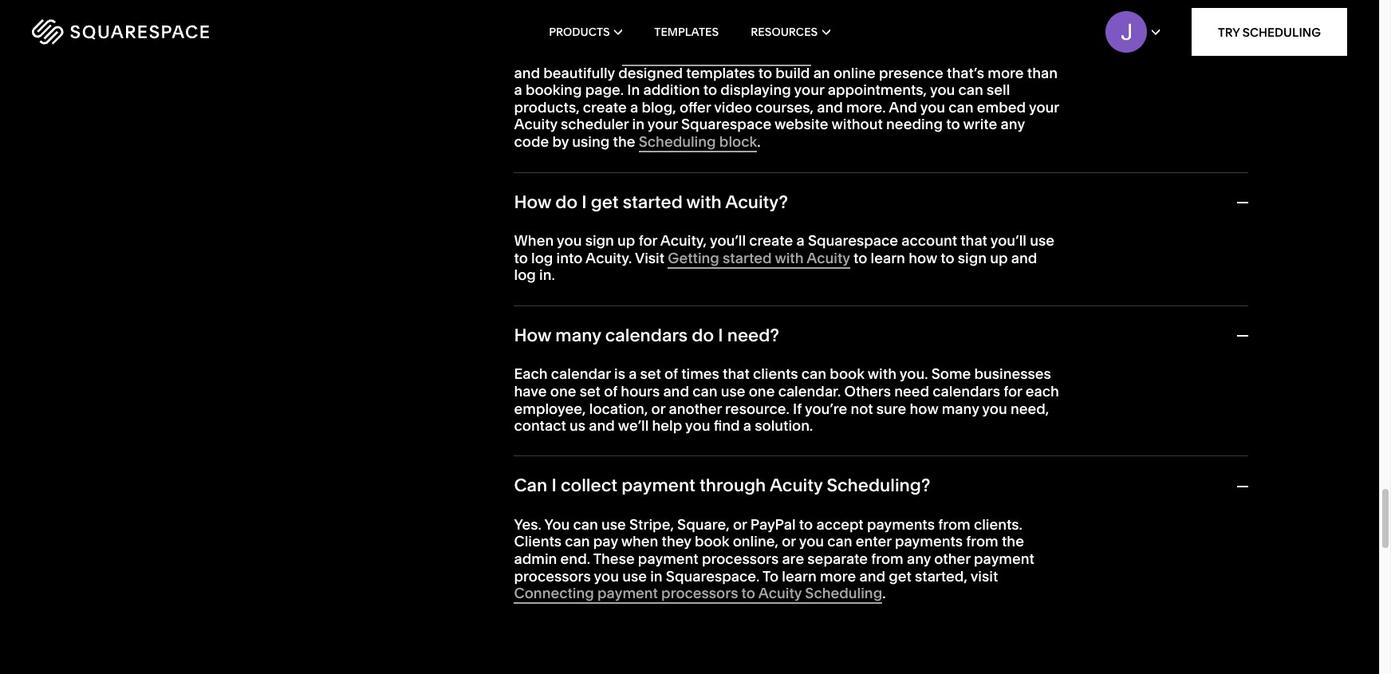 Task type: describe. For each thing, give the bounding box(es) containing it.
you left need,
[[982, 399, 1008, 418]]

you.
[[900, 365, 928, 383]]

these
[[593, 550, 635, 568]]

how inside each calendar is a set of times that clients can book with you. some businesses have one set of hours and can use one calendar. others need calendars for each employee, location, or another resource. if you're not sure how many you need, contact us and we'll help you find a solution.
[[910, 399, 939, 418]]

yes.
[[514, 515, 542, 534]]

website.
[[810, 12, 868, 30]]

a inside when you sign up for acuity, you'll create a squarespace account that you'll use to log into acuity. visit
[[797, 231, 805, 250]]

in inside yes. you can use stripe, square, or paypal to accept payments from clients. clients can pay when they book online, or you can enter payments from the admin end. these payment processors are separate from any other payment processors you use in squarespace. to learn more and get started, visit connecting payment processors to acuity scheduling .
[[650, 567, 663, 585]]

0 horizontal spatial your
[[648, 115, 678, 134]]

acuity inside , you can use squarespace's tools and beautifully designed templates to build an online presence that's more than a booking page. in addition to displaying your appointments, you can sell products, create a blog, offer video courses, and more. and you can embed your acuity scheduler in your squarespace website without needing to write any code by using the
[[514, 115, 558, 134]]

times
[[682, 365, 720, 383]]

1 vertical spatial scheduling
[[639, 132, 716, 151]]

scheduling?
[[827, 475, 931, 497]]

each calendar is a set of times that clients can book with you. some businesses have one set of hours and can use one calendar. others need calendars for each employee, location, or another resource. if you're not sure how many you need, contact us and we'll help you find a solution.
[[514, 365, 1060, 435]]

can up you're on the bottom of the page
[[802, 365, 827, 383]]

2 you'll from the left
[[991, 231, 1027, 250]]

using
[[572, 132, 610, 151]]

how do i get started with acuity?
[[514, 191, 788, 213]]

getting started with acuity
[[668, 249, 850, 267]]

designed
[[618, 63, 683, 82]]

when
[[514, 231, 554, 250]]

0 vertical spatial .
[[757, 132, 761, 151]]

paypal
[[751, 515, 796, 534]]

2 horizontal spatial or
[[782, 532, 796, 551]]

need,
[[1011, 399, 1049, 418]]

use inside , you can use squarespace's tools and beautifully designed templates to build an online presence that's more than a booking page. in addition to displaying your appointments, you can sell products, create a blog, offer video courses, and more. and you can embed your acuity scheduler in your squarespace website without needing to write any code by using the
[[875, 46, 899, 65]]

through
[[700, 475, 766, 497]]

add
[[623, 46, 649, 65]]

clients.
[[974, 515, 1023, 534]]

you down pay
[[594, 567, 619, 585]]

from up visit
[[966, 532, 999, 551]]

acuity,
[[661, 231, 707, 250]]

0 horizontal spatial with
[[687, 191, 722, 213]]

sign inside when you sign up for acuity, you'll create a squarespace account that you'll use to log into acuity. visit
[[585, 231, 614, 250]]

you're
[[805, 399, 848, 418]]

0 horizontal spatial of
[[604, 382, 618, 401]]

displaying
[[721, 81, 791, 99]]

have
[[514, 382, 547, 401]]

use inside when you sign up for acuity, you'll create a squarespace account that you'll use to log into acuity. visit
[[1030, 231, 1055, 250]]

connecting
[[514, 584, 594, 603]]

calendars inside each calendar is a set of times that clients can book with you. some businesses have one set of hours and can use one calendar. others need calendars for each employee, location, or another resource. if you're not sure how many you need, contact us and we'll help you find a solution.
[[933, 382, 1001, 401]]

decide
[[555, 46, 602, 65]]

connecting payment processors to acuity scheduling link
[[514, 584, 883, 604]]

more.
[[847, 98, 886, 116]]

offer
[[680, 98, 711, 116]]

create inside when you sign up for acuity, you'll create a squarespace account that you'll use to log into acuity. visit
[[749, 231, 793, 250]]

1 horizontal spatial of
[[665, 365, 678, 383]]

create inside , you can use squarespace's tools and beautifully designed templates to build an online presence that's more than a booking page. in addition to displaying your appointments, you can sell products, create a blog, offer video courses, and more. and you can embed your acuity scheduler in your squarespace website without needing to write any code by using the
[[583, 98, 627, 116]]

resources button
[[751, 0, 830, 64]]

squarespace inside , you can use squarespace's tools and beautifully designed templates to build an online presence that's more than a booking page. in addition to displaying your appointments, you can sell products, create a blog, offer video courses, and more. and you can embed your acuity scheduler in your squarespace website without needing to write any code by using the
[[681, 115, 772, 134]]

need?
[[727, 325, 779, 346]]

try scheduling link
[[1192, 8, 1348, 56]]

any inside , you can use squarespace's tools and beautifully designed templates to build an online presence that's more than a booking page. in addition to displaying your appointments, you can sell products, create a blog, offer video courses, and more. and you can embed your acuity scheduler in your squarespace website without needing to write any code by using the
[[1001, 115, 1025, 134]]

and
[[889, 98, 917, 116]]

square,
[[677, 515, 730, 534]]

how for how many calendars do i need?
[[514, 325, 551, 346]]

products
[[549, 25, 610, 39]]

account
[[902, 231, 958, 250]]

embed
[[977, 98, 1026, 116]]

1 horizontal spatial your
[[794, 81, 825, 99]]

the inside yes. you can use stripe, square, or paypal to accept payments from clients. clients can pay when they book online, or you can enter payments from the admin end. these payment processors are separate from any other payment processors you use in squarespace. to learn more and get started, visit connecting payment processors to acuity scheduling .
[[1002, 532, 1024, 551]]

,
[[811, 46, 815, 65]]

help
[[652, 417, 682, 435]]

0 horizontal spatial do
[[556, 191, 578, 213]]

. inside yes. you can use stripe, square, or paypal to accept payments from clients. clients can pay when they book online, or you can enter payments from the admin end. these payment processors are separate from any other payment processors you use in squarespace. to learn more and get started, visit connecting payment processors to acuity scheduling .
[[883, 584, 886, 603]]

payment down the stripe,
[[638, 550, 699, 568]]

in almost any website.
[[714, 12, 868, 30]]

started inside 'link'
[[723, 249, 772, 267]]

us
[[570, 417, 586, 435]]

how many calendars do i need?
[[514, 325, 779, 346]]

need
[[895, 382, 930, 401]]

employee,
[[514, 399, 586, 418]]

calendar
[[551, 365, 611, 383]]

sign inside to learn how to sign up and log in.
[[958, 249, 987, 267]]

2 horizontal spatial your
[[1029, 98, 1059, 116]]

from right separate
[[871, 550, 904, 568]]

scheduling block link
[[639, 132, 757, 152]]

scheduling inside yes. you can use stripe, square, or paypal to accept payments from clients. clients can pay when they book online, or you can enter payments from the admin end. these payment processors are separate from any other payment processors you use in squarespace. to learn more and get started, visit connecting payment processors to acuity scheduling .
[[805, 584, 883, 603]]

scheduling block .
[[639, 132, 761, 151]]

appointments,
[[828, 81, 927, 99]]

and inside yes. you can use stripe, square, or paypal to accept payments from clients. clients can pay when they book online, or you can enter payments from the admin end. these payment processors are separate from any other payment processors you use in squarespace. to learn more and get started, visit connecting payment processors to acuity scheduling .
[[860, 567, 886, 585]]

online,
[[733, 532, 779, 551]]

1 horizontal spatial i
[[582, 191, 587, 213]]

not
[[851, 399, 873, 418]]

contact
[[514, 417, 566, 435]]

than
[[1028, 63, 1058, 82]]

get inside yes. you can use stripe, square, or paypal to accept payments from clients. clients can pay when they book online, or you can enter payments from the admin end. these payment processors are separate from any other payment processors you use in squarespace. to learn more and get started, visit connecting payment processors to acuity scheduling .
[[889, 567, 912, 585]]

started,
[[915, 567, 968, 585]]

and inside to learn how to sign up and log in.
[[1012, 249, 1038, 267]]

2 one from the left
[[749, 382, 775, 401]]

to learn how to sign up and log in.
[[514, 249, 1038, 284]]

in inside , you can use squarespace's tools and beautifully designed templates to build an online presence that's more than a booking page. in addition to displaying your appointments, you can sell products, create a blog, offer video courses, and more. and you can embed your acuity scheduler in your squarespace website without needing to write any code by using the
[[632, 115, 645, 134]]

squarespace's
[[903, 46, 1003, 65]]

with inside each calendar is a set of times that clients can book with you. some businesses have one set of hours and can use one calendar. others need calendars for each employee, location, or another resource. if you're not sure how many you need, contact us and we'll help you find a solution.
[[868, 365, 897, 383]]

acuity.
[[586, 249, 632, 267]]

online
[[834, 63, 876, 82]]

accept
[[817, 515, 864, 534]]

can left "enter"
[[828, 532, 853, 551]]

each
[[514, 365, 548, 383]]

0 vertical spatial website
[[758, 46, 811, 65]]

squarespace logo image
[[32, 19, 209, 45]]

learn inside to learn how to sign up and log in.
[[871, 249, 906, 267]]

templates
[[654, 25, 719, 39]]

hours
[[621, 382, 660, 401]]

stripe,
[[630, 515, 674, 534]]

each
[[1026, 382, 1060, 401]]

in.
[[539, 266, 555, 284]]

clients
[[514, 532, 562, 551]]

yes. you can use stripe, square, or paypal to accept payments from clients. clients can pay when they book online, or you can enter payments from the admin end. these payment processors are separate from any other payment processors you use in squarespace. to learn more and get started, visit connecting payment processors to acuity scheduling .
[[514, 515, 1035, 603]]

booking
[[526, 81, 582, 99]]

squarespace.
[[666, 567, 760, 585]]

payments down scheduling?
[[867, 515, 935, 534]]

templates link
[[654, 0, 719, 64]]

can i collect payment through acuity scheduling?
[[514, 475, 931, 497]]

block
[[720, 132, 757, 151]]

location,
[[589, 399, 648, 418]]

other
[[935, 550, 971, 568]]

0 vertical spatial if
[[514, 46, 523, 65]]

presence
[[879, 63, 944, 82]]

use inside each calendar is a set of times that clients can book with you. some businesses have one set of hours and can use one calendar. others need calendars for each employee, location, or another resource. if you're not sure how many you need, contact us and we'll help you find a solution.
[[721, 382, 746, 401]]

try scheduling
[[1218, 24, 1321, 39]]

for inside when you sign up for acuity, you'll create a squarespace account that you'll use to log into acuity. visit
[[639, 231, 658, 250]]

that inside each calendar is a set of times that clients can book with you. some businesses have one set of hours and can use one calendar. others need calendars for each employee, location, or another resource. if you're not sure how many you need, contact us and we'll help you find a solution.
[[723, 365, 750, 383]]



Task type: locate. For each thing, give the bounding box(es) containing it.
how for how do i get started with acuity?
[[514, 191, 551, 213]]

0 horizontal spatial or
[[652, 399, 666, 418]]

1 horizontal spatial set
[[640, 365, 661, 383]]

1 vertical spatial more
[[820, 567, 856, 585]]

create down acuity?
[[749, 231, 793, 250]]

from up other at the right bottom
[[938, 515, 971, 534]]

when
[[621, 532, 659, 551]]

the right "using"
[[613, 132, 636, 151]]

that inside when you sign up for acuity, you'll create a squarespace account that you'll use to log into acuity. visit
[[961, 231, 988, 250]]

your down than
[[1029, 98, 1059, 116]]

0 vertical spatial how
[[909, 249, 938, 267]]

1 vertical spatial book
[[695, 532, 730, 551]]

log left in.
[[514, 266, 536, 284]]

if you decide to add a squarespace website
[[514, 46, 811, 65]]

learn
[[871, 249, 906, 267], [782, 567, 817, 585]]

0 vertical spatial for
[[639, 231, 658, 250]]

calendars
[[605, 325, 688, 346], [933, 382, 1001, 401]]

or right online,
[[782, 532, 796, 551]]

processors
[[702, 550, 779, 568], [514, 567, 591, 585], [662, 584, 738, 603]]

solution.
[[755, 417, 813, 435]]

for inside each calendar is a set of times that clients can book with you. some businesses have one set of hours and can use one calendar. others need calendars for each employee, location, or another resource. if you're not sure how many you need, contact us and we'll help you find a solution.
[[1004, 382, 1023, 401]]

can up find
[[693, 382, 718, 401]]

processors down clients
[[514, 567, 591, 585]]

you right ,
[[818, 46, 843, 65]]

beautifully
[[544, 63, 615, 82]]

acuity inside 'link'
[[807, 249, 850, 267]]

you inside when you sign up for acuity, you'll create a squarespace account that you'll use to log into acuity. visit
[[557, 231, 582, 250]]

started up 'acuity,'
[[623, 191, 683, 213]]

2 vertical spatial in
[[650, 567, 663, 585]]

one up the 'solution.'
[[749, 382, 775, 401]]

that right times
[[723, 365, 750, 383]]

started right 'getting'
[[723, 249, 772, 267]]

can right you
[[573, 515, 598, 534]]

0 horizontal spatial scheduling
[[639, 132, 716, 151]]

0 vertical spatial get
[[591, 191, 619, 213]]

1 horizontal spatial or
[[733, 515, 747, 534]]

1 vertical spatial squarespace
[[681, 115, 772, 134]]

0 vertical spatial with
[[687, 191, 722, 213]]

1 vertical spatial i
[[718, 325, 723, 346]]

blog,
[[642, 98, 676, 116]]

1 horizontal spatial the
[[1002, 532, 1024, 551]]

log inside to learn how to sign up and log in.
[[514, 266, 536, 284]]

if inside each calendar is a set of times that clients can book with you. some businesses have one set of hours and can use one calendar. others need calendars for each employee, location, or another resource. if you're not sure how many you need, contact us and we'll help you find a solution.
[[793, 399, 802, 418]]

courses,
[[756, 98, 814, 116]]

you right when
[[557, 231, 582, 250]]

how up each
[[514, 325, 551, 346]]

we'll
[[618, 417, 649, 435]]

find
[[714, 417, 740, 435]]

with
[[687, 191, 722, 213], [775, 249, 804, 267], [868, 365, 897, 383]]

0 horizontal spatial calendars
[[605, 325, 688, 346]]

collect
[[561, 475, 618, 497]]

scheduling down separate
[[805, 584, 883, 603]]

for
[[639, 231, 658, 250], [1004, 382, 1023, 401]]

calendars right need
[[933, 382, 1001, 401]]

1 horizontal spatial in
[[650, 567, 663, 585]]

try
[[1218, 24, 1240, 39]]

many up calendar
[[556, 325, 601, 346]]

0 horizontal spatial more
[[820, 567, 856, 585]]

acuity?
[[726, 191, 788, 213]]

1 horizontal spatial you'll
[[991, 231, 1027, 250]]

you'll
[[710, 231, 746, 250], [991, 231, 1027, 250]]

0 vertical spatial calendars
[[605, 325, 688, 346]]

create left in at the left top
[[583, 98, 627, 116]]

1 horizontal spatial one
[[749, 382, 775, 401]]

scheduling down offer
[[639, 132, 716, 151]]

1 horizontal spatial sign
[[958, 249, 987, 267]]

0 vertical spatial more
[[988, 63, 1024, 82]]

0 vertical spatial that
[[961, 231, 988, 250]]

more inside , you can use squarespace's tools and beautifully designed templates to build an online presence that's more than a booking page. in addition to displaying your appointments, you can sell products, create a blog, offer video courses, and more. and you can embed your acuity scheduler in your squarespace website without needing to write any code by using the
[[988, 63, 1024, 82]]

resource.
[[725, 399, 790, 418]]

in
[[627, 81, 640, 99]]

do
[[556, 191, 578, 213], [692, 325, 714, 346]]

0 horizontal spatial started
[[623, 191, 683, 213]]

up inside to learn how to sign up and log in.
[[990, 249, 1008, 267]]

processors down they
[[662, 584, 738, 603]]

i right can
[[552, 475, 557, 497]]

with left "you."
[[868, 365, 897, 383]]

with down acuity?
[[775, 249, 804, 267]]

visit
[[971, 567, 998, 585]]

more up embed
[[988, 63, 1024, 82]]

0 horizontal spatial i
[[552, 475, 557, 497]]

2 horizontal spatial any
[[1001, 115, 1025, 134]]

up
[[618, 231, 635, 250], [990, 249, 1008, 267]]

website down build
[[775, 115, 829, 134]]

. down "enter"
[[883, 584, 886, 603]]

learn inside yes. you can use stripe, square, or paypal to accept payments from clients. clients can pay when they book online, or you can enter payments from the admin end. these payment processors are separate from any other payment processors you use in squarespace. to learn more and get started, visit connecting payment processors to acuity scheduling .
[[782, 567, 817, 585]]

1 horizontal spatial .
[[883, 584, 886, 603]]

1 vertical spatial many
[[942, 399, 979, 418]]

0 vertical spatial do
[[556, 191, 578, 213]]

1 horizontal spatial for
[[1004, 382, 1023, 401]]

up down how do i get started with acuity?
[[618, 231, 635, 250]]

templates
[[686, 63, 755, 82]]

you down squarespace's
[[930, 81, 955, 99]]

0 vertical spatial many
[[556, 325, 601, 346]]

0 vertical spatial i
[[582, 191, 587, 213]]

or inside each calendar is a set of times that clients can book with you. some businesses have one set of hours and can use one calendar. others need calendars for each employee, location, or another resource. if you're not sure how many you need, contact us and we'll help you find a solution.
[[652, 399, 666, 418]]

0 horizontal spatial one
[[550, 382, 577, 401]]

1 horizontal spatial scheduling
[[805, 584, 883, 603]]

log left into in the top of the page
[[531, 249, 553, 267]]

payments
[[867, 515, 935, 534], [895, 532, 963, 551]]

businesses
[[975, 365, 1051, 383]]

website inside , you can use squarespace's tools and beautifully designed templates to build an online presence that's more than a booking page. in addition to displaying your appointments, you can sell products, create a blog, offer video courses, and more. and you can embed your acuity scheduler in your squarespace website without needing to write any code by using the
[[775, 115, 829, 134]]

your down 'addition'
[[648, 115, 678, 134]]

1 vertical spatial learn
[[782, 567, 817, 585]]

end.
[[561, 550, 590, 568]]

many down some
[[942, 399, 979, 418]]

0 horizontal spatial in
[[632, 115, 645, 134]]

admin
[[514, 550, 557, 568]]

sign right into in the top of the page
[[585, 231, 614, 250]]

2 vertical spatial scheduling
[[805, 584, 883, 603]]

that right account
[[961, 231, 988, 250]]

or left paypal
[[733, 515, 747, 534]]

if up products,
[[514, 46, 523, 65]]

and
[[514, 63, 540, 82], [817, 98, 843, 116], [1012, 249, 1038, 267], [663, 382, 689, 401], [589, 417, 615, 435], [860, 567, 886, 585]]

book inside yes. you can use stripe, square, or paypal to accept payments from clients. clients can pay when they book online, or you can enter payments from the admin end. these payment processors are separate from any other payment processors you use in squarespace. to learn more and get started, visit connecting payment processors to acuity scheduling .
[[695, 532, 730, 551]]

2 horizontal spatial with
[[868, 365, 897, 383]]

2 vertical spatial any
[[907, 550, 931, 568]]

many
[[556, 325, 601, 346], [942, 399, 979, 418]]

0 horizontal spatial any
[[783, 12, 807, 30]]

separate
[[808, 550, 868, 568]]

0 horizontal spatial you'll
[[710, 231, 746, 250]]

1 vertical spatial calendars
[[933, 382, 1001, 401]]

clients
[[753, 365, 798, 383]]

squarespace inside when you sign up for acuity, you'll create a squarespace account that you'll use to log into acuity. visit
[[808, 231, 899, 250]]

, you can use squarespace's tools and beautifully designed templates to build an online presence that's more than a booking page. in addition to displaying your appointments, you can sell products, create a blog, offer video courses, and more. and you can embed your acuity scheduler in your squarespace website without needing to write any code by using the
[[514, 46, 1059, 151]]

they
[[662, 532, 692, 551]]

0 horizontal spatial many
[[556, 325, 601, 346]]

payment down these
[[598, 584, 658, 603]]

get up "acuity."
[[591, 191, 619, 213]]

1 vertical spatial the
[[1002, 532, 1024, 551]]

some
[[932, 365, 971, 383]]

payment up the stripe,
[[622, 475, 696, 497]]

how up when
[[514, 191, 551, 213]]

log inside when you sign up for acuity, you'll create a squarespace account that you'll use to log into acuity. visit
[[531, 249, 553, 267]]

payment
[[622, 475, 696, 497], [638, 550, 699, 568], [974, 550, 1035, 568], [598, 584, 658, 603]]

you'll right account
[[991, 231, 1027, 250]]

can left pay
[[565, 532, 590, 551]]

can down the that's
[[949, 98, 974, 116]]

to
[[763, 567, 779, 585]]

1 horizontal spatial with
[[775, 249, 804, 267]]

1 horizontal spatial started
[[723, 249, 772, 267]]

others
[[845, 382, 891, 401]]

get left started,
[[889, 567, 912, 585]]

2 vertical spatial i
[[552, 475, 557, 497]]

for left 'acuity,'
[[639, 231, 658, 250]]

0 horizontal spatial sign
[[585, 231, 614, 250]]

1 horizontal spatial up
[[990, 249, 1008, 267]]

tools
[[1007, 46, 1041, 65]]

1 horizontal spatial more
[[988, 63, 1024, 82]]

1 horizontal spatial that
[[961, 231, 988, 250]]

1 horizontal spatial if
[[793, 399, 802, 418]]

more right are
[[820, 567, 856, 585]]

calendars up is
[[605, 325, 688, 346]]

how inside to learn how to sign up and log in.
[[909, 249, 938, 267]]

0 horizontal spatial set
[[580, 382, 601, 401]]

0 vertical spatial squarespace
[[664, 46, 754, 65]]

with inside 'link'
[[775, 249, 804, 267]]

any left other at the right bottom
[[907, 550, 931, 568]]

2 vertical spatial with
[[868, 365, 897, 383]]

1 vertical spatial .
[[883, 584, 886, 603]]

needing
[[886, 115, 943, 134]]

1 horizontal spatial do
[[692, 325, 714, 346]]

0 horizontal spatial if
[[514, 46, 523, 65]]

the inside , you can use squarespace's tools and beautifully designed templates to build an online presence that's more than a booking page. in addition to displaying your appointments, you can sell products, create a blog, offer video courses, and more. and you can embed your acuity scheduler in your squarespace website without needing to write any code by using the
[[613, 132, 636, 151]]

scheduling right try
[[1243, 24, 1321, 39]]

payments up started,
[[895, 532, 963, 551]]

or right "we'll"
[[652, 399, 666, 418]]

you right and
[[921, 98, 946, 116]]

2 how from the top
[[514, 325, 551, 346]]

2 vertical spatial squarespace
[[808, 231, 899, 250]]

1 vertical spatial get
[[889, 567, 912, 585]]

1 vertical spatial how
[[910, 399, 939, 418]]

to
[[605, 46, 619, 65], [759, 63, 772, 82], [704, 81, 717, 99], [946, 115, 960, 134], [514, 249, 528, 267], [854, 249, 868, 267], [941, 249, 955, 267], [799, 515, 813, 534], [742, 584, 756, 603]]

you up booking
[[526, 46, 551, 65]]

2 horizontal spatial scheduling
[[1243, 24, 1321, 39]]

book inside each calendar is a set of times that clients can book with you. some businesses have one set of hours and can use one calendar. others need calendars for each employee, location, or another resource. if you're not sure how many you need, contact us and we'll help you find a solution.
[[830, 365, 865, 383]]

by
[[552, 132, 569, 151]]

1 vertical spatial any
[[1001, 115, 1025, 134]]

almost
[[733, 12, 780, 30]]

of left times
[[665, 365, 678, 383]]

0 horizontal spatial that
[[723, 365, 750, 383]]

1 horizontal spatial calendars
[[933, 382, 1001, 401]]

1 vertical spatial started
[[723, 249, 772, 267]]

you left find
[[685, 417, 711, 435]]

sign right account
[[958, 249, 987, 267]]

any
[[783, 12, 807, 30], [1001, 115, 1025, 134], [907, 550, 931, 568]]

of
[[665, 365, 678, 383], [604, 382, 618, 401]]

up right account
[[990, 249, 1008, 267]]

scheduling
[[1243, 24, 1321, 39], [639, 132, 716, 151], [805, 584, 883, 603]]

1 vertical spatial how
[[514, 325, 551, 346]]

your down ,
[[794, 81, 825, 99]]

1 vertical spatial website
[[775, 115, 829, 134]]

add a squarespace website link
[[623, 46, 811, 66]]

you right paypal
[[799, 532, 824, 551]]

2 horizontal spatial i
[[718, 325, 723, 346]]

processors down paypal
[[702, 550, 779, 568]]

the right other at the right bottom
[[1002, 532, 1024, 551]]

you
[[545, 515, 570, 534]]

products button
[[549, 0, 623, 64]]

1 horizontal spatial get
[[889, 567, 912, 585]]

0 vertical spatial started
[[623, 191, 683, 213]]

sign
[[585, 231, 614, 250], [958, 249, 987, 267]]

more inside yes. you can use stripe, square, or paypal to accept payments from clients. clients can pay when they book online, or you can enter payments from the admin end. these payment processors are separate from any other payment processors you use in squarespace. to learn more and get started, visit connecting payment processors to acuity scheduling .
[[820, 567, 856, 585]]

0 vertical spatial scheduling
[[1243, 24, 1321, 39]]

of left hours
[[604, 382, 618, 401]]

getting started with acuity link
[[668, 249, 850, 269]]

acuity inside yes. you can use stripe, square, or paypal to accept payments from clients. clients can pay when they book online, or you can enter payments from the admin end. these payment processors are separate from any other payment processors you use in squarespace. to learn more and get started, visit connecting payment processors to acuity scheduling .
[[759, 584, 802, 603]]

calendar.
[[778, 382, 841, 401]]

1 you'll from the left
[[710, 231, 746, 250]]

do up into in the top of the page
[[556, 191, 578, 213]]

0 vertical spatial book
[[830, 365, 865, 383]]

1 how from the top
[[514, 191, 551, 213]]

build
[[776, 63, 810, 82]]

you'll right 'acuity,'
[[710, 231, 746, 250]]

book up not
[[830, 365, 865, 383]]

many inside each calendar is a set of times that clients can book with you. some businesses have one set of hours and can use one calendar. others need calendars for each employee, location, or another resource. if you're not sure how many you need, contact us and we'll help you find a solution.
[[942, 399, 979, 418]]

in down in at the left top
[[632, 115, 645, 134]]

one right have
[[550, 382, 577, 401]]

1 vertical spatial in
[[632, 115, 645, 134]]

in down when
[[650, 567, 663, 585]]

pay
[[593, 532, 618, 551]]

0 horizontal spatial .
[[757, 132, 761, 151]]

for left the each
[[1004, 382, 1023, 401]]

that's
[[947, 63, 985, 82]]

how
[[514, 191, 551, 213], [514, 325, 551, 346]]

any inside yes. you can use stripe, square, or paypal to accept payments from clients. clients can pay when they book online, or you can enter payments from the admin end. these payment processors are separate from any other payment processors you use in squarespace. to learn more and get started, visit connecting payment processors to acuity scheduling .
[[907, 550, 931, 568]]

1 vertical spatial do
[[692, 325, 714, 346]]

. down courses,
[[757, 132, 761, 151]]

visit
[[635, 249, 665, 267]]

book
[[830, 365, 865, 383], [695, 532, 730, 551]]

in
[[718, 12, 730, 30], [632, 115, 645, 134], [650, 567, 663, 585]]

0 vertical spatial learn
[[871, 249, 906, 267]]

1 one from the left
[[550, 382, 577, 401]]

0 horizontal spatial create
[[583, 98, 627, 116]]

another
[[669, 399, 722, 418]]

0 horizontal spatial get
[[591, 191, 619, 213]]

payment down the clients.
[[974, 550, 1035, 568]]

0 horizontal spatial up
[[618, 231, 635, 250]]

sell
[[987, 81, 1010, 99]]

1 horizontal spatial create
[[749, 231, 793, 250]]

how
[[909, 249, 938, 267], [910, 399, 939, 418]]

do up times
[[692, 325, 714, 346]]

up inside when you sign up for acuity, you'll create a squarespace account that you'll use to log into acuity. visit
[[618, 231, 635, 250]]

any right almost
[[783, 12, 807, 30]]

when you sign up for acuity, you'll create a squarespace account that you'll use to log into acuity. visit
[[514, 231, 1055, 267]]

are
[[782, 550, 804, 568]]

can up appointments,
[[846, 46, 871, 65]]

i up into in the top of the page
[[582, 191, 587, 213]]

video
[[714, 98, 752, 116]]

set left is
[[580, 382, 601, 401]]

0 vertical spatial the
[[613, 132, 636, 151]]

your
[[794, 81, 825, 99], [1029, 98, 1059, 116], [648, 115, 678, 134]]

1 horizontal spatial many
[[942, 399, 979, 418]]

page.
[[585, 81, 624, 99]]

without
[[832, 115, 883, 134]]

if left you're on the bottom of the page
[[793, 399, 802, 418]]

i left need?
[[718, 325, 723, 346]]

1 vertical spatial with
[[775, 249, 804, 267]]

to inside when you sign up for acuity, you'll create a squarespace account that you'll use to log into acuity. visit
[[514, 249, 528, 267]]

any right write
[[1001, 115, 1025, 134]]

products,
[[514, 98, 580, 116]]

a
[[653, 46, 661, 65], [514, 81, 522, 99], [630, 98, 638, 116], [797, 231, 805, 250], [629, 365, 637, 383], [744, 417, 752, 435]]

code
[[514, 132, 549, 151]]

1 horizontal spatial learn
[[871, 249, 906, 267]]

2 horizontal spatial in
[[718, 12, 730, 30]]

with up 'acuity,'
[[687, 191, 722, 213]]

website down resources
[[758, 46, 811, 65]]

set right is
[[640, 365, 661, 383]]

in left almost
[[718, 12, 730, 30]]

0 horizontal spatial the
[[613, 132, 636, 151]]

website
[[758, 46, 811, 65], [775, 115, 829, 134]]

0 vertical spatial how
[[514, 191, 551, 213]]

can left sell
[[959, 81, 984, 99]]

scheduler
[[561, 115, 629, 134]]

book up squarespace.
[[695, 532, 730, 551]]

0 horizontal spatial for
[[639, 231, 658, 250]]



Task type: vqa. For each thing, say whether or not it's contained in the screenshot.
left your
yes



